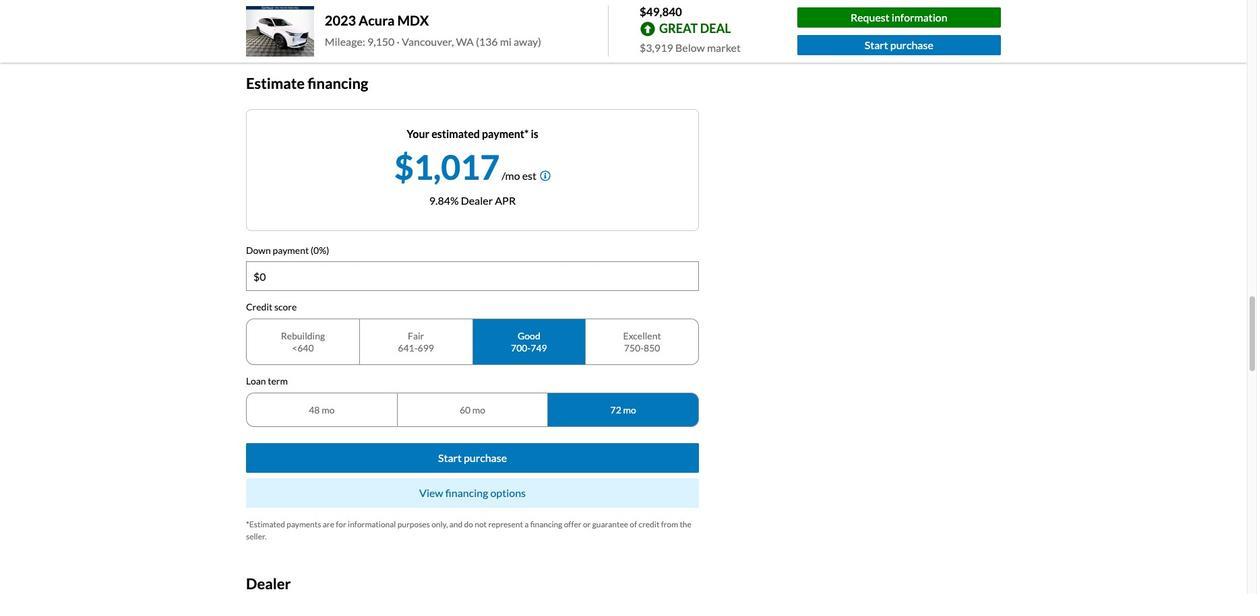 Task type: vqa. For each thing, say whether or not it's contained in the screenshot.
financing to the middle
yes



Task type: describe. For each thing, give the bounding box(es) containing it.
est
[[522, 169, 537, 182]]

1 horizontal spatial start purchase button
[[797, 35, 1001, 55]]

dealership
[[354, 10, 404, 22]]

credit
[[639, 520, 660, 530]]

1 vertical spatial days
[[304, 26, 325, 39]]

a
[[525, 520, 529, 530]]

only,
[[432, 520, 448, 530]]

excellent
[[623, 331, 661, 342]]

mo for 60 mo
[[473, 405, 486, 416]]

750-
[[624, 342, 644, 354]]

850
[[644, 342, 660, 354]]

view
[[419, 487, 443, 500]]

48
[[309, 405, 320, 416]]

fair
[[408, 331, 424, 342]]

72
[[611, 405, 622, 416]]

loan term
[[246, 376, 288, 387]]

excellent 750-850
[[623, 331, 661, 354]]

at
[[322, 10, 332, 22]]

$49,840
[[640, 5, 682, 19]]

purposes
[[398, 520, 430, 530]]

this
[[334, 10, 352, 22]]

not
[[475, 520, 487, 530]]

fair 641-699
[[398, 331, 434, 354]]

mo for 48 mo
[[322, 405, 335, 416]]

2023 acura mdx mileage: 9,150 · vancouver, wa (136 mi away)
[[325, 12, 541, 48]]

great deal
[[659, 21, 731, 36]]

or
[[583, 520, 591, 530]]

2023
[[325, 12, 356, 29]]

offer
[[564, 520, 582, 530]]

mi
[[500, 35, 512, 48]]

mdx
[[397, 12, 429, 29]]

mo for 72 mo
[[623, 405, 636, 416]]

payment*
[[482, 127, 529, 140]]

great
[[659, 21, 698, 36]]

1 horizontal spatial purchase
[[891, 38, 934, 51]]

saves
[[409, 26, 435, 39]]

apr
[[495, 194, 516, 207]]

$3,919 below market
[[640, 41, 741, 54]]

down payment (0%)
[[246, 244, 329, 256]]

score
[[274, 302, 297, 313]]

down
[[246, 244, 271, 256]]

rebuilding
[[281, 331, 325, 342]]

term
[[268, 376, 288, 387]]

1 horizontal spatial start purchase
[[865, 38, 934, 51]]

start for the rightmost the start purchase button
[[865, 38, 889, 51]]

22
[[395, 26, 407, 39]]

for
[[336, 520, 346, 530]]

<640
[[292, 342, 314, 354]]

loan
[[246, 376, 266, 387]]

$1,017
[[394, 147, 500, 187]]

2 days at this dealership image
[[252, 12, 273, 33]]

payment
[[273, 244, 309, 256]]

payments
[[287, 520, 321, 530]]

market
[[707, 41, 741, 54]]

seller.
[[246, 532, 267, 542]]

(136
[[476, 35, 498, 48]]

are
[[323, 520, 334, 530]]

financing for estimate
[[308, 74, 368, 93]]

/mo
[[502, 169, 520, 182]]

(0%)
[[311, 244, 329, 256]]

view financing options button
[[246, 479, 699, 509]]

acura
[[359, 12, 395, 29]]

9.84%
[[429, 194, 459, 207]]

$1,017 /mo est
[[394, 147, 537, 187]]

estimate
[[246, 74, 305, 93]]

credit
[[246, 302, 273, 313]]



Task type: locate. For each thing, give the bounding box(es) containing it.
informational
[[348, 520, 396, 530]]

financing inside *estimated payments are for informational purposes only, and do not represent a financing offer or guarantee of credit from the seller.
[[530, 520, 563, 530]]

your
[[407, 127, 430, 140]]

cargurus
[[342, 26, 388, 39]]

of
[[630, 520, 637, 530]]

2 horizontal spatial mo
[[623, 405, 636, 416]]

start
[[865, 38, 889, 51], [438, 452, 462, 465]]

financing inside button
[[445, 487, 488, 500]]

good 700-749
[[511, 331, 547, 354]]

699
[[418, 342, 434, 354]]

start purchase button
[[797, 35, 1001, 55], [246, 444, 699, 474]]

1 mo from the left
[[322, 405, 335, 416]]

on
[[327, 26, 339, 39]]

1 horizontal spatial mo
[[473, 405, 486, 416]]

· inside 2 days at this dealership 66 days on cargurus · 22 saves
[[390, 26, 393, 39]]

2 horizontal spatial financing
[[530, 520, 563, 530]]

*estimated payments are for informational purposes only, and do not represent a financing offer or guarantee of credit from the seller.
[[246, 520, 692, 542]]

2 days at this dealership 66 days on cargurus · 22 saves
[[289, 10, 435, 39]]

mo right 72
[[623, 405, 636, 416]]

48 mo
[[309, 405, 335, 416]]

60
[[460, 405, 471, 416]]

700-
[[511, 342, 531, 354]]

credit score
[[246, 302, 297, 313]]

financing down mileage:
[[308, 74, 368, 93]]

1 horizontal spatial ·
[[397, 35, 400, 48]]

your estimated payment* is
[[407, 127, 539, 140]]

1 horizontal spatial financing
[[445, 487, 488, 500]]

rebuilding <640
[[281, 331, 325, 354]]

0 horizontal spatial start
[[438, 452, 462, 465]]

wa
[[456, 35, 474, 48]]

vancouver,
[[402, 35, 454, 48]]

2023 acura mdx image
[[246, 6, 314, 57]]

is
[[531, 127, 539, 140]]

the
[[680, 520, 692, 530]]

start up view at the left bottom of the page
[[438, 452, 462, 465]]

0 vertical spatial purchase
[[891, 38, 934, 51]]

days
[[298, 10, 320, 22], [304, 26, 325, 39]]

3 mo from the left
[[623, 405, 636, 416]]

1 horizontal spatial dealer
[[461, 194, 493, 207]]

and
[[450, 520, 463, 530]]

0 horizontal spatial ·
[[390, 26, 393, 39]]

749
[[531, 342, 547, 354]]

estimated
[[432, 127, 480, 140]]

1 vertical spatial start
[[438, 452, 462, 465]]

represent
[[488, 520, 523, 530]]

1 vertical spatial dealer
[[246, 575, 291, 594]]

start purchase up view financing options
[[438, 452, 507, 465]]

good
[[518, 331, 541, 342]]

· left '22'
[[390, 26, 393, 39]]

dealer left apr
[[461, 194, 493, 207]]

info circle image
[[540, 170, 551, 181]]

1 vertical spatial start purchase button
[[246, 444, 699, 474]]

from
[[661, 520, 678, 530]]

1 vertical spatial purchase
[[464, 452, 507, 465]]

request information
[[851, 11, 948, 24]]

0 vertical spatial days
[[298, 10, 320, 22]]

1 vertical spatial financing
[[445, 487, 488, 500]]

· right the 9,150
[[397, 35, 400, 48]]

60 mo
[[460, 405, 486, 416]]

0 vertical spatial start purchase button
[[797, 35, 1001, 55]]

start down request
[[865, 38, 889, 51]]

*estimated
[[246, 520, 285, 530]]

below
[[676, 41, 705, 54]]

0 horizontal spatial dealer
[[246, 575, 291, 594]]

start purchase down request information button
[[865, 38, 934, 51]]

2 days at this dealership image
[[246, 6, 278, 39]]

information
[[892, 11, 948, 24]]

0 horizontal spatial mo
[[322, 405, 335, 416]]

0 vertical spatial financing
[[308, 74, 368, 93]]

financing for view
[[445, 487, 488, 500]]

641-
[[398, 342, 418, 354]]

0 vertical spatial start purchase
[[865, 38, 934, 51]]

66
[[289, 26, 302, 39]]

estimate financing
[[246, 74, 368, 93]]

dealer
[[461, 194, 493, 207], [246, 575, 291, 594]]

0 horizontal spatial purchase
[[464, 452, 507, 465]]

purchase down information
[[891, 38, 934, 51]]

purchase up view financing options
[[464, 452, 507, 465]]

2 vertical spatial financing
[[530, 520, 563, 530]]

start for the bottom the start purchase button
[[438, 452, 462, 465]]

mo
[[322, 405, 335, 416], [473, 405, 486, 416], [623, 405, 636, 416]]

0 vertical spatial dealer
[[461, 194, 493, 207]]

request
[[851, 11, 890, 24]]

1 horizontal spatial start
[[865, 38, 889, 51]]

financing right a on the left bottom
[[530, 520, 563, 530]]

Down payment (0%) text field
[[247, 263, 699, 291]]

1 vertical spatial start purchase
[[438, 452, 507, 465]]

do
[[464, 520, 473, 530]]

away)
[[514, 35, 541, 48]]

mo right the 48
[[322, 405, 335, 416]]

start purchase button down request information button
[[797, 35, 1001, 55]]

dealer down 'seller.'
[[246, 575, 291, 594]]

· inside 2023 acura mdx mileage: 9,150 · vancouver, wa (136 mi away)
[[397, 35, 400, 48]]

0 horizontal spatial start purchase button
[[246, 444, 699, 474]]

financing
[[308, 74, 368, 93], [445, 487, 488, 500], [530, 520, 563, 530]]

0 vertical spatial start
[[865, 38, 889, 51]]

guarantee
[[593, 520, 628, 530]]

mileage:
[[325, 35, 365, 48]]

mo right 60
[[473, 405, 486, 416]]

request information button
[[797, 7, 1001, 28]]

·
[[390, 26, 393, 39], [397, 35, 400, 48]]

72 mo
[[611, 405, 636, 416]]

financing up the do
[[445, 487, 488, 500]]

0 horizontal spatial start purchase
[[438, 452, 507, 465]]

9,150
[[367, 35, 395, 48]]

days left 'on'
[[304, 26, 325, 39]]

2
[[289, 10, 296, 22]]

9.84% dealer apr
[[429, 194, 516, 207]]

0 horizontal spatial financing
[[308, 74, 368, 93]]

2 mo from the left
[[473, 405, 486, 416]]

days right the '2'
[[298, 10, 320, 22]]

start purchase button up view financing options
[[246, 444, 699, 474]]

deal
[[700, 21, 731, 36]]

$3,919
[[640, 41, 673, 54]]

options
[[491, 487, 526, 500]]

start purchase
[[865, 38, 934, 51], [438, 452, 507, 465]]



